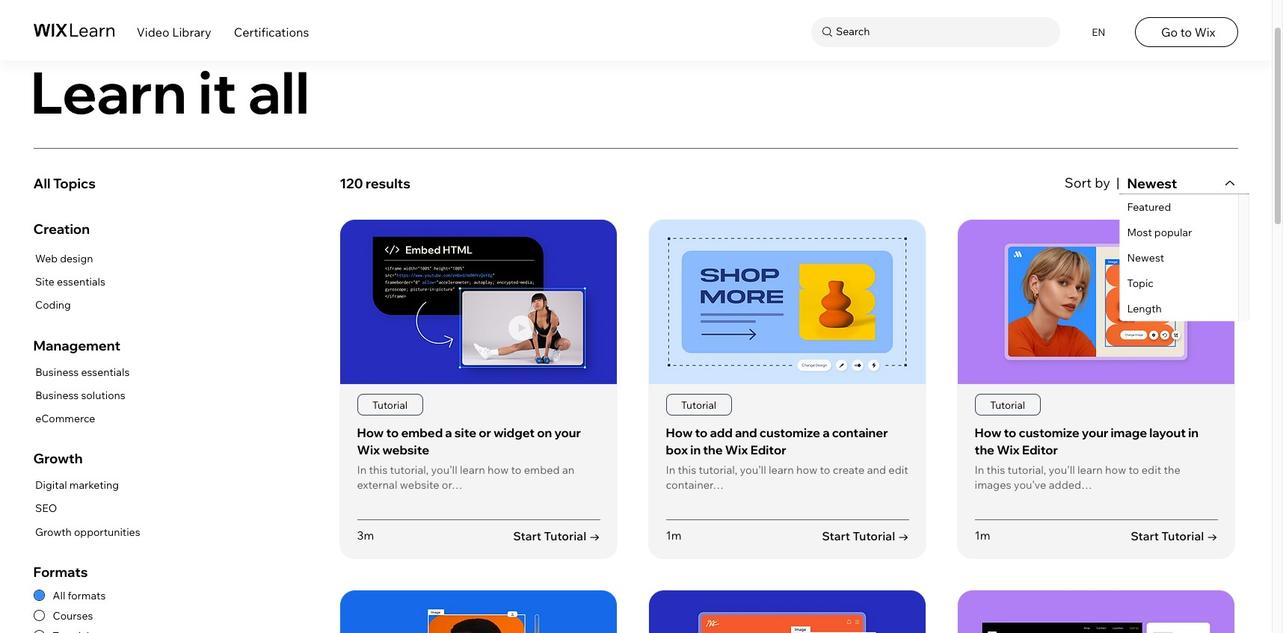 Task type: describe. For each thing, give the bounding box(es) containing it.
courses
[[53, 609, 93, 623]]

how for how to embed a site or widget on your wix website
[[357, 426, 384, 441]]

in inside how to embed a site or widget on your wix website in this tutorial, you'll learn how to embed an external website or…
[[357, 463, 367, 477]]

list inside filtered results region
[[340, 219, 1239, 634]]

1 vertical spatial embed
[[524, 463, 560, 477]]

how to customize your image layout in the wix editor link
[[975, 426, 1199, 458]]

marketing
[[69, 479, 119, 492]]

→ for how to add and customize a container box in the wix editor
[[898, 529, 909, 544]]

certifications
[[234, 25, 309, 40]]

ecommerce button
[[33, 410, 130, 429]]

editor inside how to add and customize a container box in the wix editor in this tutorial, you'll learn how to create and edit container…
[[751, 443, 787, 458]]

a inside how to add and customize a container box in the wix editor in this tutorial, you'll learn how to create and edit container…
[[823, 426, 830, 441]]

go
[[1162, 25, 1178, 40]]

in inside how to add and customize a container box in the wix editor in this tutorial, you'll learn how to create and edit container…
[[666, 463, 676, 477]]

or…
[[442, 478, 463, 492]]

120 results
[[340, 175, 411, 192]]

most
[[1127, 226, 1152, 239]]

seo
[[35, 502, 57, 516]]

learn inside how to add and customize a container box in the wix editor in this tutorial, you'll learn how to create and edit container…
[[769, 463, 794, 477]]

en
[[1092, 26, 1106, 38]]

topics
[[53, 175, 96, 192]]

how to embed a site or widget on your wix website link
[[357, 426, 581, 458]]

formats
[[33, 564, 88, 581]]

topic
[[1127, 277, 1154, 290]]

how inside how to embed a site or widget on your wix website in this tutorial, you'll learn how to embed an external website or…
[[488, 463, 509, 477]]

how inside how to customize your image layout in the wix editor in this tutorial, you'll learn how to edit the images you've added…
[[1106, 463, 1127, 477]]

to down 'widget'
[[511, 463, 522, 477]]

tutorial, inside how to add and customize a container box in the wix editor in this tutorial, you'll learn how to create and edit container…
[[699, 463, 738, 477]]

coding list item
[[33, 296, 105, 315]]

start for how to embed a site or widget on your wix website
[[513, 529, 541, 544]]

how to add an image to a site page in the wix editor image
[[649, 591, 926, 634]]

you'll inside how to customize your image layout in the wix editor in this tutorial, you'll learn how to edit the images you've added…
[[1049, 463, 1075, 477]]

how to embed a site or widget on your wix website in this tutorial, you'll learn how to embed an external website or…
[[357, 426, 581, 492]]

customize inside how to add and customize a container box in the wix editor in this tutorial, you'll learn how to create and edit container…
[[760, 426, 821, 441]]

digital marketing
[[35, 479, 119, 492]]

this inside how to customize your image layout in the wix editor in this tutorial, you'll learn how to edit the images you've added…
[[987, 463, 1005, 477]]

list item containing how to embed a site or widget on your wix website
[[340, 219, 618, 559]]

editor inside how to customize your image layout in the wix editor in this tutorial, you'll learn how to edit the images you've added…
[[1022, 443, 1058, 458]]

web design list item
[[33, 249, 105, 268]]

list item containing how to add and customize a container box in the wix editor
[[649, 219, 927, 559]]

video library
[[33, 25, 133, 41]]

to down image
[[1129, 463, 1140, 477]]

video library
[[137, 25, 211, 40]]

list for creation
[[33, 249, 105, 315]]

1m for in
[[975, 529, 991, 543]]

business for business essentials
[[35, 365, 79, 379]]

list for management
[[33, 363, 130, 429]]

menu bar containing video library
[[0, 0, 1272, 60]]

wix inside go to wix link
[[1195, 25, 1216, 40]]

how to customize your image layout in the wix editor in this tutorial, you'll learn how to edit the images you've added…
[[975, 426, 1199, 492]]

this inside how to add and customize a container box in the wix editor in this tutorial, you'll learn how to create and edit container…
[[678, 463, 697, 477]]

add
[[710, 426, 733, 441]]

go to wix
[[1162, 25, 1216, 40]]

it
[[198, 55, 237, 128]]

popular
[[1155, 226, 1193, 239]]

sort by  |
[[1065, 174, 1120, 191]]

site essentials
[[35, 275, 105, 289]]

growth for growth
[[33, 450, 83, 468]]

1 horizontal spatial the
[[975, 443, 995, 458]]

2 horizontal spatial the
[[1164, 463, 1181, 477]]

digital marketing list item
[[33, 477, 140, 495]]

solutions
[[81, 389, 125, 402]]

creation
[[33, 221, 90, 238]]

start tutorial → for how to embed a site or widget on your wix website
[[513, 529, 600, 544]]

web design button
[[33, 249, 105, 268]]

1m for wix
[[666, 529, 682, 543]]

in inside how to add and customize a container box in the wix editor in this tutorial, you'll learn how to create and edit container…
[[691, 443, 701, 458]]

essentials for site essentials
[[57, 275, 105, 289]]

customize inside how to customize your image layout in the wix editor in this tutorial, you'll learn how to edit the images you've added…
[[1019, 426, 1080, 441]]

edit inside how to customize your image layout in the wix editor in this tutorial, you'll learn how to edit the images you've added…
[[1142, 463, 1162, 477]]

wix inside how to add and customize a container box in the wix editor in this tutorial, you'll learn how to create and edit container…
[[725, 443, 748, 458]]

how for how to add and customize a container box in the wix editor
[[666, 426, 693, 441]]

→ for how to embed a site or widget on your wix website
[[589, 529, 600, 544]]

newest
[[1127, 251, 1165, 265]]

you'll inside how to embed a site or widget on your wix website in this tutorial, you'll learn how to embed an external website or…
[[431, 463, 458, 477]]

how to add and customize a container box in the wix editor link
[[666, 426, 888, 458]]

added…
[[1049, 478, 1092, 492]]

all formats
[[53, 589, 106, 602]]

design
[[60, 252, 93, 265]]

coding
[[35, 298, 71, 312]]

start tutorial → button for how to customize your image layout in the wix editor
[[1131, 528, 1218, 545]]

seo list item
[[33, 500, 140, 519]]

all topics button
[[33, 168, 320, 199]]

filtered results region
[[340, 168, 1250, 634]]

how for how to customize your image layout in the wix editor
[[975, 426, 1002, 441]]

certifications link
[[234, 25, 309, 40]]

site
[[455, 426, 477, 441]]

your inside how to customize your image layout in the wix editor in this tutorial, you'll learn how to edit the images you've added…
[[1082, 426, 1109, 441]]

to left "create"
[[820, 463, 831, 477]]

wix inside how to embed a site or widget on your wix website in this tutorial, you'll learn how to embed an external website or…
[[357, 443, 380, 458]]

learn
[[30, 55, 187, 128]]

digital
[[35, 479, 67, 492]]

learn inside how to customize your image layout in the wix editor in this tutorial, you'll learn how to edit the images you've added…
[[1078, 463, 1103, 477]]

length
[[1127, 302, 1162, 315]]

results
[[366, 175, 411, 192]]

box
[[666, 443, 688, 458]]

to up "external"
[[386, 426, 399, 441]]

edit inside how to add and customize a container box in the wix editor in this tutorial, you'll learn how to create and edit container…
[[889, 463, 909, 477]]



Task type: vqa. For each thing, say whether or not it's contained in the screenshot.
the right beauty salon group
no



Task type: locate. For each thing, give the bounding box(es) containing it.
how to add and customize a container box in the wix editor in this tutorial, you'll learn how to create and edit container…
[[666, 426, 909, 492]]

ecommerce
[[35, 412, 95, 426]]

3 you'll from the left
[[740, 463, 767, 477]]

wix up 'images'
[[997, 443, 1020, 458]]

how to edit an image in the wix photo studio image
[[341, 591, 617, 634]]

wix down add
[[725, 443, 748, 458]]

wix up "external"
[[357, 443, 380, 458]]

1 horizontal spatial your
[[1082, 426, 1109, 441]]

2 in from the left
[[357, 463, 367, 477]]

business up ecommerce
[[35, 389, 79, 402]]

essentials for business essentials
[[81, 365, 130, 379]]

video
[[33, 25, 75, 41]]

how inside how to customize your image layout in the wix editor in this tutorial, you'll learn how to edit the images you've added…
[[975, 426, 1002, 441]]

to
[[1181, 25, 1192, 40], [1004, 426, 1017, 441], [386, 426, 399, 441], [695, 426, 708, 441], [1129, 463, 1140, 477], [511, 463, 522, 477], [820, 463, 831, 477]]

create
[[833, 463, 865, 477]]

sort
[[1065, 174, 1092, 191]]

growth inside button
[[35, 526, 72, 539]]

1 edit from the left
[[1142, 463, 1162, 477]]

the inside how to add and customize a container box in the wix editor in this tutorial, you'll learn how to create and edit container…
[[703, 443, 723, 458]]

this up 'images'
[[987, 463, 1005, 477]]

|
[[1117, 174, 1120, 191]]

tutorial, inside how to customize your image layout in the wix editor in this tutorial, you'll learn how to edit the images you've added…
[[1008, 463, 1047, 477]]

tutorial, up the container…
[[699, 463, 738, 477]]

how down or
[[488, 463, 509, 477]]

wix inside how to customize your image layout in the wix editor in this tutorial, you'll learn how to edit the images you've added…
[[997, 443, 1020, 458]]

growth opportunities button
[[33, 523, 140, 542]]

2 learn from the left
[[460, 463, 485, 477]]

website up "external"
[[383, 443, 429, 458]]

to inside go to wix link
[[1181, 25, 1192, 40]]

1 this from the left
[[987, 463, 1005, 477]]

1 vertical spatial growth
[[35, 526, 72, 539]]

0 vertical spatial website
[[383, 443, 429, 458]]

0 vertical spatial in
[[1189, 426, 1199, 441]]

1 horizontal spatial start tutorial → button
[[822, 528, 909, 545]]

2 business from the top
[[35, 389, 79, 402]]

2 horizontal spatial →
[[1207, 529, 1218, 544]]

tutorial, up "external"
[[390, 463, 429, 477]]

formats group
[[33, 564, 320, 634]]

your inside how to embed a site or widget on your wix website in this tutorial, you'll learn how to embed an external website or…
[[555, 426, 581, 441]]

the
[[975, 443, 995, 458], [703, 443, 723, 458], [1164, 463, 1181, 477]]

3 learn from the left
[[769, 463, 794, 477]]

3 how from the left
[[666, 426, 693, 441]]

library
[[172, 25, 211, 40]]

0 horizontal spatial editor
[[751, 443, 787, 458]]

1 vertical spatial business
[[35, 389, 79, 402]]

a left site
[[445, 426, 452, 441]]

edit
[[1142, 463, 1162, 477], [889, 463, 909, 477]]

list
[[340, 219, 1239, 634], [33, 249, 105, 315], [33, 363, 130, 429], [33, 477, 140, 542]]

images
[[975, 478, 1012, 492]]

you'll up added…
[[1049, 463, 1075, 477]]

2 how from the left
[[357, 426, 384, 441]]

1 horizontal spatial how
[[666, 426, 693, 441]]

the down layout
[[1164, 463, 1181, 477]]

all inside formats group
[[53, 589, 65, 602]]

learn up added…
[[1078, 463, 1103, 477]]

in up 'images'
[[975, 463, 985, 477]]

1 learn from the left
[[1078, 463, 1103, 477]]

opportunities
[[74, 526, 140, 539]]

external
[[357, 478, 398, 492]]

most popular
[[1127, 226, 1193, 239]]

in
[[975, 463, 985, 477], [357, 463, 367, 477], [666, 463, 676, 477]]

menu bar
[[0, 0, 1272, 60]]

2 1m from the left
[[666, 529, 682, 543]]

2 horizontal spatial in
[[975, 463, 985, 477]]

0 horizontal spatial start
[[513, 529, 541, 544]]

to left add
[[695, 426, 708, 441]]

1 horizontal spatial this
[[678, 463, 697, 477]]

1 horizontal spatial you'll
[[740, 463, 767, 477]]

2 start tutorial → button from the left
[[513, 528, 600, 545]]

essentials
[[57, 275, 105, 289], [81, 365, 130, 379]]

you'll down how to add and customize a container box in the wix editor link
[[740, 463, 767, 477]]

you've
[[1014, 478, 1047, 492]]

0 horizontal spatial this
[[369, 463, 388, 477]]

start tutorial → button for how to add and customize a container box in the wix editor
[[822, 528, 909, 545]]

to right the go
[[1181, 25, 1192, 40]]

web design
[[35, 252, 93, 265]]

how down image
[[1106, 463, 1127, 477]]

2 you'll from the left
[[431, 463, 458, 477]]

ecommerce list item
[[33, 410, 130, 429]]

1 vertical spatial all
[[53, 589, 65, 602]]

2 → from the left
[[589, 529, 600, 544]]

0 vertical spatial embed
[[401, 426, 443, 441]]

2 a from the left
[[823, 426, 830, 441]]

your right on
[[555, 426, 581, 441]]

0 horizontal spatial in
[[357, 463, 367, 477]]

all down formats
[[53, 589, 65, 602]]

to up 'images'
[[1004, 426, 1017, 441]]

seo button
[[33, 500, 140, 519]]

0 horizontal spatial →
[[589, 529, 600, 544]]

120
[[340, 175, 363, 192]]

1 horizontal spatial and
[[867, 463, 886, 477]]

2 start from the left
[[513, 529, 541, 544]]

1 horizontal spatial in
[[1189, 426, 1199, 441]]

and right add
[[735, 426, 757, 441]]

the up 'images'
[[975, 443, 995, 458]]

1 how from the left
[[1106, 463, 1127, 477]]

1 start from the left
[[1131, 529, 1159, 544]]

growth opportunities
[[35, 526, 140, 539]]

how
[[975, 426, 1002, 441], [357, 426, 384, 441], [666, 426, 693, 441]]

growth
[[33, 450, 83, 468], [35, 526, 72, 539]]

3 start tutorial → from the left
[[822, 529, 909, 544]]

customize
[[1019, 426, 1080, 441], [760, 426, 821, 441]]

start tutorial → button
[[1131, 528, 1218, 545], [513, 528, 600, 545], [822, 528, 909, 545]]

or
[[479, 426, 491, 441]]

list item
[[958, 219, 1236, 559], [340, 219, 618, 559], [649, 219, 927, 559], [340, 590, 618, 634], [649, 590, 927, 634], [958, 590, 1236, 634]]

2 edit from the left
[[889, 463, 909, 477]]

0 vertical spatial all
[[33, 175, 50, 192]]

list containing digital marketing
[[33, 477, 140, 542]]

site essentials button
[[33, 273, 105, 292]]

growth for growth opportunities
[[35, 526, 72, 539]]

business for business solutions
[[35, 389, 79, 402]]

you'll inside how to add and customize a container box in the wix editor in this tutorial, you'll learn how to create and edit container…
[[740, 463, 767, 477]]

growth opportunities list item
[[33, 523, 140, 542]]

Search text field
[[832, 22, 1057, 42]]

0 horizontal spatial tutorial,
[[390, 463, 429, 477]]

website left or… at bottom
[[400, 478, 439, 492]]

business essentials button
[[33, 363, 130, 382]]

2 start tutorial → from the left
[[513, 529, 600, 544]]

video library link
[[137, 25, 211, 40]]

how up 'images'
[[975, 426, 1002, 441]]

1 vertical spatial essentials
[[81, 365, 130, 379]]

en button
[[1083, 17, 1113, 47]]

→ for how to customize your image layout in the wix editor
[[1207, 529, 1218, 544]]

→
[[1207, 529, 1218, 544], [589, 529, 600, 544], [898, 529, 909, 544]]

tutorial
[[990, 399, 1026, 411], [373, 399, 408, 411], [681, 399, 717, 411], [1162, 529, 1204, 544], [544, 529, 587, 544], [853, 529, 896, 544]]

all left topics
[[33, 175, 50, 192]]

how inside how to add and customize a container box in the wix editor in this tutorial, you'll learn how to create and edit container…
[[666, 426, 693, 441]]

in inside how to customize your image layout in the wix editor in this tutorial, you'll learn how to edit the images you've added…
[[1189, 426, 1199, 441]]

2 horizontal spatial start tutorial → button
[[1131, 528, 1218, 545]]

2 editor from the left
[[751, 443, 787, 458]]

1 horizontal spatial in
[[666, 463, 676, 477]]

list containing how to customize your image layout in the wix editor
[[340, 219, 1239, 634]]

1 vertical spatial in
[[691, 443, 701, 458]]

1 horizontal spatial start
[[822, 529, 850, 544]]

0 horizontal spatial all
[[33, 175, 50, 192]]

a
[[445, 426, 452, 441], [823, 426, 830, 441]]

1 business from the top
[[35, 365, 79, 379]]

list containing web design
[[33, 249, 105, 315]]

1 customize from the left
[[1019, 426, 1080, 441]]

how inside how to add and customize a container box in the wix editor in this tutorial, you'll learn how to create and edit container…
[[797, 463, 818, 477]]

1m down the container…
[[666, 529, 682, 543]]

1 horizontal spatial start tutorial →
[[822, 529, 909, 544]]

2 your from the left
[[555, 426, 581, 441]]

this up the container…
[[678, 463, 697, 477]]

how down how to add and customize a container box in the wix editor link
[[797, 463, 818, 477]]

customize up you've
[[1019, 426, 1080, 441]]

the down add
[[703, 443, 723, 458]]

site
[[35, 275, 55, 289]]

how up "external"
[[357, 426, 384, 441]]

a inside how to embed a site or widget on your wix website in this tutorial, you'll learn how to embed an external website or…
[[445, 426, 452, 441]]

2 tutorial, from the left
[[390, 463, 429, 477]]

learn it all
[[30, 55, 310, 128]]

growth down seo
[[35, 526, 72, 539]]

0 horizontal spatial your
[[555, 426, 581, 441]]

formats
[[68, 589, 106, 602]]

2 horizontal spatial start
[[1131, 529, 1159, 544]]

how to embed a site or widget on your wix website image
[[341, 220, 617, 384]]

1 vertical spatial and
[[867, 463, 886, 477]]

1 you'll from the left
[[1049, 463, 1075, 477]]

growth up digital
[[33, 450, 83, 468]]

1 tutorial, from the left
[[1008, 463, 1047, 477]]

learn down how to add and customize a container box in the wix editor link
[[769, 463, 794, 477]]

1m
[[975, 529, 991, 543], [666, 529, 682, 543]]

1 horizontal spatial edit
[[1142, 463, 1162, 477]]

1m down 'images'
[[975, 529, 991, 543]]

featured
[[1127, 200, 1171, 214]]

business inside business solutions button
[[35, 389, 79, 402]]

1 horizontal spatial learn
[[769, 463, 794, 477]]

2 this from the left
[[369, 463, 388, 477]]

go to wix link
[[1135, 17, 1239, 47]]

business solutions button
[[33, 386, 130, 405]]

you'll up or… at bottom
[[431, 463, 458, 477]]

0 vertical spatial essentials
[[57, 275, 105, 289]]

edit down layout
[[1142, 463, 1162, 477]]

business solutions
[[35, 389, 125, 402]]

this inside how to embed a site or widget on your wix website in this tutorial, you'll learn how to embed an external website or…
[[369, 463, 388, 477]]

essentials down design
[[57, 275, 105, 289]]

start tutorial → button for how to embed a site or widget on your wix website
[[513, 528, 600, 545]]

essentials up solutions
[[81, 365, 130, 379]]

1 → from the left
[[1207, 529, 1218, 544]]

container…
[[666, 478, 724, 492]]

all
[[33, 175, 50, 192], [53, 589, 65, 602]]

list box
[[1120, 194, 1250, 321]]

this up "external"
[[369, 463, 388, 477]]

layout
[[1150, 426, 1186, 441]]

wix right the go
[[1195, 25, 1216, 40]]

3 start from the left
[[822, 529, 850, 544]]

0 vertical spatial growth
[[33, 450, 83, 468]]

1 vertical spatial website
[[400, 478, 439, 492]]

your left image
[[1082, 426, 1109, 441]]

this
[[987, 463, 1005, 477], [369, 463, 388, 477], [678, 463, 697, 477]]

and right "create"
[[867, 463, 886, 477]]

2 horizontal spatial learn
[[1078, 463, 1103, 477]]

2 horizontal spatial start tutorial →
[[1131, 529, 1218, 544]]

3m
[[357, 529, 374, 543]]

start
[[1131, 529, 1159, 544], [513, 529, 541, 544], [822, 529, 850, 544]]

business up business solutions
[[35, 365, 79, 379]]

1 horizontal spatial a
[[823, 426, 830, 441]]

1 horizontal spatial 1m
[[975, 529, 991, 543]]

1 how from the left
[[975, 426, 1002, 441]]

2 customize from the left
[[760, 426, 821, 441]]

0 horizontal spatial how
[[488, 463, 509, 477]]

list box containing featured
[[1120, 194, 1250, 321]]

how to customize your image layout in the wix editor image
[[958, 220, 1235, 384]]

all
[[248, 55, 310, 128]]

start tutorial → for how to add and customize a container box in the wix editor
[[822, 529, 909, 544]]

start tutorial →
[[1131, 529, 1218, 544], [513, 529, 600, 544], [822, 529, 909, 544]]

image
[[1111, 426, 1148, 441]]

2 how from the left
[[488, 463, 509, 477]]

1 start tutorial → from the left
[[1131, 529, 1218, 544]]

list item containing how to customize your image layout in the wix editor
[[958, 219, 1236, 559]]

1 in from the left
[[975, 463, 985, 477]]

an
[[562, 463, 575, 477]]

in
[[1189, 426, 1199, 441], [691, 443, 701, 458]]

3 how from the left
[[797, 463, 818, 477]]

how up box
[[666, 426, 693, 441]]

web
[[35, 252, 58, 265]]

0 vertical spatial and
[[735, 426, 757, 441]]

how
[[1106, 463, 1127, 477], [488, 463, 509, 477], [797, 463, 818, 477]]

0 horizontal spatial edit
[[889, 463, 909, 477]]

1 horizontal spatial tutorial,
[[699, 463, 738, 477]]

0 horizontal spatial 1m
[[666, 529, 682, 543]]

3 in from the left
[[666, 463, 676, 477]]

business essentials
[[35, 365, 130, 379]]

embed left site
[[401, 426, 443, 441]]

1 1m from the left
[[975, 529, 991, 543]]

0 horizontal spatial in
[[691, 443, 701, 458]]

tutorial, inside how to embed a site or widget on your wix website in this tutorial, you'll learn how to embed an external website or…
[[390, 463, 429, 477]]

1 a from the left
[[445, 426, 452, 441]]

business inside business essentials button
[[35, 365, 79, 379]]

1 horizontal spatial →
[[898, 529, 909, 544]]

how inside how to embed a site or widget on your wix website in this tutorial, you'll learn how to embed an external website or…
[[357, 426, 384, 441]]

0 horizontal spatial embed
[[401, 426, 443, 441]]

how to add and customize text in the wix editor image
[[958, 591, 1235, 634]]

tutorial,
[[1008, 463, 1047, 477], [390, 463, 429, 477], [699, 463, 738, 477]]

site essentials list item
[[33, 273, 105, 292]]

0 horizontal spatial a
[[445, 426, 452, 441]]

3 tutorial, from the left
[[699, 463, 738, 477]]

3 → from the left
[[898, 529, 909, 544]]

0 horizontal spatial start tutorial → button
[[513, 528, 600, 545]]

2 horizontal spatial how
[[975, 426, 1002, 441]]

how to add and customize a container box in the wix editor image
[[649, 220, 926, 384]]

1 horizontal spatial editor
[[1022, 443, 1058, 458]]

0 horizontal spatial the
[[703, 443, 723, 458]]

1 horizontal spatial all
[[53, 589, 65, 602]]

2 horizontal spatial you'll
[[1049, 463, 1075, 477]]

1 horizontal spatial embed
[[524, 463, 560, 477]]

in down box
[[666, 463, 676, 477]]

tutorial, up you've
[[1008, 463, 1047, 477]]

coding button
[[33, 296, 105, 315]]

digital marketing button
[[33, 477, 140, 495]]

1 editor from the left
[[1022, 443, 1058, 458]]

embed left an
[[524, 463, 560, 477]]

customize right add
[[760, 426, 821, 441]]

library
[[78, 25, 133, 41]]

0 horizontal spatial you'll
[[431, 463, 458, 477]]

widget
[[494, 426, 535, 441]]

edit right "create"
[[889, 463, 909, 477]]

in right box
[[691, 443, 701, 458]]

list containing business essentials
[[33, 363, 130, 429]]

0 horizontal spatial and
[[735, 426, 757, 441]]

and
[[735, 426, 757, 441], [867, 463, 886, 477]]

1 start tutorial → button from the left
[[1131, 528, 1218, 545]]

start tutorial → for how to customize your image layout in the wix editor
[[1131, 529, 1218, 544]]

wix
[[1195, 25, 1216, 40], [997, 443, 1020, 458], [357, 443, 380, 458], [725, 443, 748, 458]]

0 horizontal spatial how
[[357, 426, 384, 441]]

learn up or… at bottom
[[460, 463, 485, 477]]

1 horizontal spatial how
[[797, 463, 818, 477]]

video
[[137, 25, 169, 40]]

management
[[33, 337, 120, 354]]

business essentials list item
[[33, 363, 130, 382]]

1 horizontal spatial customize
[[1019, 426, 1080, 441]]

in inside how to customize your image layout in the wix editor in this tutorial, you'll learn how to edit the images you've added…
[[975, 463, 985, 477]]

a left container in the bottom right of the page
[[823, 426, 830, 441]]

list for growth
[[33, 477, 140, 542]]

your
[[1082, 426, 1109, 441], [555, 426, 581, 441]]

on
[[537, 426, 552, 441]]

2 horizontal spatial this
[[987, 463, 1005, 477]]

container
[[832, 426, 888, 441]]

0 vertical spatial business
[[35, 365, 79, 379]]

all topics
[[33, 175, 96, 192]]

in right layout
[[1189, 426, 1199, 441]]

business solutions list item
[[33, 386, 130, 405]]

learn inside how to embed a site or widget on your wix website in this tutorial, you'll learn how to embed an external website or…
[[460, 463, 485, 477]]

all for all topics
[[33, 175, 50, 192]]

1 your from the left
[[1082, 426, 1109, 441]]

start for how to add and customize a container box in the wix editor
[[822, 529, 850, 544]]

0 horizontal spatial learn
[[460, 463, 485, 477]]

3 start tutorial → button from the left
[[822, 528, 909, 545]]

all for all formats
[[53, 589, 65, 602]]

in up "external"
[[357, 463, 367, 477]]

2 horizontal spatial how
[[1106, 463, 1127, 477]]

0 horizontal spatial start tutorial →
[[513, 529, 600, 544]]

editor
[[1022, 443, 1058, 458], [751, 443, 787, 458]]

2 horizontal spatial tutorial,
[[1008, 463, 1047, 477]]

filters navigation
[[33, 168, 320, 634]]

0 horizontal spatial customize
[[760, 426, 821, 441]]

start for how to customize your image layout in the wix editor
[[1131, 529, 1159, 544]]

all inside all topics button
[[33, 175, 50, 192]]

3 this from the left
[[678, 463, 697, 477]]



